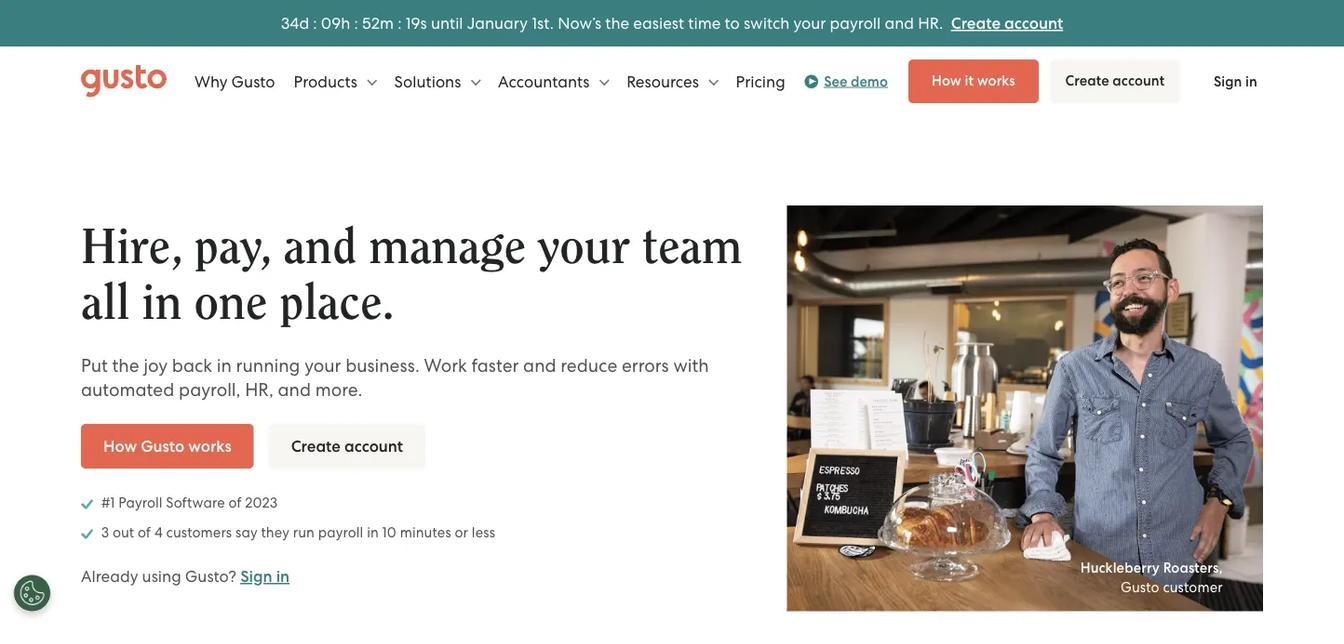Task type: locate. For each thing, give the bounding box(es) containing it.
automated
[[81, 379, 174, 401]]

1 vertical spatial sign in link
[[240, 568, 290, 587]]

4 down payroll
[[154, 525, 163, 541]]

2 vertical spatial create
[[291, 437, 341, 456]]

works for how it works
[[977, 72, 1015, 89]]

0 vertical spatial create
[[951, 14, 1001, 33]]

why gusto link
[[195, 54, 275, 109]]

gusto inside main element
[[231, 72, 275, 91]]

9
[[332, 14, 341, 32], [411, 14, 420, 32]]

0 horizontal spatial create account
[[291, 437, 403, 456]]

4 left 0
[[290, 14, 299, 32]]

the up automated
[[112, 355, 139, 377]]

4
[[290, 14, 299, 32], [154, 525, 163, 541]]

back
[[172, 355, 212, 377]]

0 vertical spatial create account
[[1065, 72, 1165, 89]]

business.
[[346, 355, 420, 377]]

1 vertical spatial the
[[112, 355, 139, 377]]

0 vertical spatial sign
[[1214, 73, 1242, 90]]

using
[[142, 568, 181, 587]]

the inside put the joy back in running your business. work faster and reduce errors with automated payroll, hr, and more.
[[112, 355, 139, 377]]

why gusto
[[195, 72, 275, 91]]

your
[[794, 14, 826, 32], [538, 223, 630, 272], [305, 355, 341, 377]]

how gusto works
[[103, 437, 231, 456]]

0 vertical spatial the
[[605, 14, 629, 32]]

demo
[[851, 73, 888, 90]]

huckleberry
[[1081, 561, 1160, 577]]

1 horizontal spatial of
[[228, 495, 242, 512]]

1
[[406, 14, 411, 32]]

in inside hire, pay, and manage your team all in one place.
[[142, 279, 182, 328]]

1 vertical spatial account
[[1113, 72, 1165, 89]]

put the joy back in running your business. work faster and reduce errors with automated payroll, hr, and more.
[[81, 355, 709, 401]]

your inside hire, pay, and manage your team all in one place.
[[538, 223, 630, 272]]

1 horizontal spatial create account
[[1065, 72, 1165, 89]]

january
[[467, 14, 528, 32]]

the right now's
[[605, 14, 629, 32]]

payroll,
[[179, 379, 241, 401]]

0 horizontal spatial of
[[138, 525, 151, 541]]

1 horizontal spatial works
[[977, 72, 1015, 89]]

works
[[977, 72, 1015, 89], [188, 437, 231, 456]]

and up place.
[[283, 223, 357, 272]]

works inside main element
[[977, 72, 1015, 89]]

0 vertical spatial account
[[1005, 14, 1063, 33]]

1 horizontal spatial the
[[605, 14, 629, 32]]

gusto up payroll
[[141, 437, 184, 456]]

payroll
[[830, 14, 881, 32], [318, 525, 363, 541]]

0 horizontal spatial 9
[[332, 14, 341, 32]]

of left 2023
[[228, 495, 242, 512]]

0 horizontal spatial gusto
[[141, 437, 184, 456]]

s
[[420, 14, 427, 32]]

works right it
[[977, 72, 1015, 89]]

gusto right why
[[231, 72, 275, 91]]

0 vertical spatial works
[[977, 72, 1015, 89]]

0 horizontal spatial 3
[[101, 525, 109, 541]]

1 vertical spatial works
[[188, 437, 231, 456]]

0 horizontal spatial the
[[112, 355, 139, 377]]

0 vertical spatial create account link
[[951, 14, 1063, 33]]

products
[[294, 72, 361, 91]]

create inside main element
[[1065, 72, 1109, 89]]

4 inside 3 4 d : 0 9 h : 5 2 m : 1 9 s until january 1st. now's the easiest time to switch your payroll and hr. create account
[[290, 14, 299, 32]]

3 4 d : 0 9 h : 5 2 m : 1 9 s until january 1st. now's the easiest time to switch your payroll and hr. create account
[[281, 14, 1063, 33]]

1 horizontal spatial sign in link
[[1191, 61, 1280, 102]]

1 vertical spatial how
[[103, 437, 137, 456]]

2 vertical spatial account
[[344, 437, 403, 456]]

2 horizontal spatial account
[[1113, 72, 1165, 89]]

h :
[[341, 14, 358, 32]]

how down automated
[[103, 437, 137, 456]]

2 horizontal spatial gusto
[[1121, 580, 1160, 596]]

payroll right run
[[318, 525, 363, 541]]

3 for 3 4 d : 0 9 h : 5 2 m : 1 9 s until january 1st. now's the easiest time to switch your payroll and hr. create account
[[281, 14, 290, 32]]

0 horizontal spatial payroll
[[318, 525, 363, 541]]

and
[[885, 14, 914, 32], [283, 223, 357, 272], [523, 355, 556, 377], [278, 379, 311, 401]]

2023
[[245, 495, 277, 512]]

faster
[[472, 355, 519, 377]]

already
[[81, 568, 138, 587]]

1 vertical spatial payroll
[[318, 525, 363, 541]]

of
[[228, 495, 242, 512], [138, 525, 151, 541]]

gusto image image
[[787, 206, 1263, 612]]

1 vertical spatial gusto
[[141, 437, 184, 456]]

9 right d :
[[332, 14, 341, 32]]

how
[[932, 72, 962, 89], [103, 437, 137, 456]]

the
[[605, 14, 629, 32], [112, 355, 139, 377]]

how for how it works
[[932, 72, 962, 89]]

resources
[[627, 72, 703, 91]]

2 horizontal spatial your
[[794, 14, 826, 32]]

hire, pay, and manage your team all in one place.
[[81, 223, 742, 328]]

1 vertical spatial create account
[[291, 437, 403, 456]]

1 horizontal spatial sign
[[1214, 73, 1242, 90]]

in
[[1246, 73, 1258, 90], [142, 279, 182, 328], [217, 355, 232, 377], [367, 525, 379, 541], [276, 568, 290, 587]]

1 horizontal spatial 3
[[281, 14, 290, 32]]

of right the out
[[138, 525, 151, 541]]

see demo link
[[804, 70, 888, 93]]

2
[[371, 14, 380, 32]]

it
[[965, 72, 974, 89]]

1 horizontal spatial 9
[[411, 14, 420, 32]]

3 inside 3 4 d : 0 9 h : 5 2 m : 1 9 s until january 1st. now's the easiest time to switch your payroll and hr. create account
[[281, 14, 290, 32]]

joy
[[144, 355, 168, 377]]

2 vertical spatial gusto
[[1121, 580, 1160, 596]]

0 vertical spatial how
[[932, 72, 962, 89]]

how inside main element
[[932, 72, 962, 89]]

0 horizontal spatial sign
[[240, 568, 272, 587]]

9 right m :
[[411, 14, 420, 32]]

and left hr.
[[885, 14, 914, 32]]

1 vertical spatial sign
[[240, 568, 272, 587]]

2 horizontal spatial create
[[1065, 72, 1109, 89]]

huckleberry roasters, gusto customer
[[1081, 561, 1223, 596]]

more.
[[315, 379, 363, 401]]

2 vertical spatial create account link
[[269, 425, 425, 469]]

sign in link
[[1191, 61, 1280, 102], [240, 568, 290, 587]]

0 vertical spatial 4
[[290, 14, 299, 32]]

works down payroll,
[[188, 437, 231, 456]]

create account link
[[951, 14, 1063, 33], [1050, 60, 1180, 103], [269, 425, 425, 469]]

all
[[81, 279, 129, 328]]

1 horizontal spatial how
[[932, 72, 962, 89]]

d :
[[299, 14, 317, 32]]

3 left the out
[[101, 525, 109, 541]]

manage
[[369, 223, 526, 272]]

create
[[951, 14, 1001, 33], [1065, 72, 1109, 89], [291, 437, 341, 456]]

time
[[688, 14, 721, 32]]

0 horizontal spatial how
[[103, 437, 137, 456]]

hr,
[[245, 379, 274, 401]]

1 horizontal spatial 4
[[290, 14, 299, 32]]

create account
[[1065, 72, 1165, 89], [291, 437, 403, 456]]

1 horizontal spatial payroll
[[830, 14, 881, 32]]

payroll
[[119, 495, 163, 512]]

one
[[194, 279, 267, 328]]

accountants button
[[498, 54, 609, 109]]

errors
[[622, 355, 669, 377]]

1 vertical spatial 4
[[154, 525, 163, 541]]

0 vertical spatial payroll
[[830, 14, 881, 32]]

gusto
[[231, 72, 275, 91], [141, 437, 184, 456], [1121, 580, 1160, 596]]

why
[[195, 72, 228, 91]]

0 vertical spatial 3
[[281, 14, 290, 32]]

0 horizontal spatial 4
[[154, 525, 163, 541]]

1 horizontal spatial gusto
[[231, 72, 275, 91]]

0 vertical spatial your
[[794, 14, 826, 32]]

1 horizontal spatial your
[[538, 223, 630, 272]]

2 vertical spatial your
[[305, 355, 341, 377]]

0 vertical spatial gusto
[[231, 72, 275, 91]]

1 vertical spatial your
[[538, 223, 630, 272]]

customers
[[166, 525, 232, 541]]

gusto down huckleberry at the right bottom of the page
[[1121, 580, 1160, 596]]

0 horizontal spatial your
[[305, 355, 341, 377]]

3
[[281, 14, 290, 32], [101, 525, 109, 541]]

roasters,
[[1163, 561, 1223, 577]]

1 vertical spatial 3
[[101, 525, 109, 541]]

how left it
[[932, 72, 962, 89]]

0 horizontal spatial sign in link
[[240, 568, 290, 587]]

account
[[1005, 14, 1063, 33], [1113, 72, 1165, 89], [344, 437, 403, 456]]

1 vertical spatial create
[[1065, 72, 1109, 89]]

1 horizontal spatial account
[[1005, 14, 1063, 33]]

3 left d :
[[281, 14, 290, 32]]

software
[[166, 495, 225, 512]]

0 horizontal spatial works
[[188, 437, 231, 456]]

payroll up the see demo
[[830, 14, 881, 32]]



Task type: vqa. For each thing, say whether or not it's contained in the screenshot.
the bottom at
no



Task type: describe. For each thing, give the bounding box(es) containing it.
gusto?
[[185, 568, 236, 587]]

already using gusto? sign in
[[81, 568, 290, 587]]

online payroll services, hr, and benefits | gusto image
[[81, 65, 167, 98]]

0 vertical spatial of
[[228, 495, 242, 512]]

pricing
[[736, 72, 785, 91]]

and right faster
[[523, 355, 556, 377]]

solutions button
[[394, 54, 481, 109]]

minutes
[[400, 525, 451, 541]]

out
[[113, 525, 134, 541]]

5
[[362, 14, 371, 32]]

resources button
[[627, 54, 719, 109]]

how for how gusto works
[[103, 437, 137, 456]]

10
[[382, 525, 396, 541]]

main element
[[81, 54, 1280, 109]]

until
[[431, 14, 463, 32]]

in inside main element
[[1246, 73, 1258, 90]]

running
[[236, 355, 300, 377]]

see demo
[[824, 73, 888, 90]]

solutions
[[394, 72, 465, 91]]

0
[[321, 14, 332, 32]]

pricing link
[[736, 54, 785, 109]]

1st.
[[532, 14, 554, 32]]

place.
[[279, 279, 394, 328]]

and inside hire, pay, and manage your team all in one place.
[[283, 223, 357, 272]]

work
[[424, 355, 467, 377]]

how gusto works link
[[81, 425, 254, 469]]

#1 payroll software of 2023
[[98, 495, 277, 512]]

reduce
[[561, 355, 617, 377]]

or
[[455, 525, 468, 541]]

0 horizontal spatial create
[[291, 437, 341, 456]]

your inside put the joy back in running your business. work faster and reduce errors with automated payroll, hr, and more.
[[305, 355, 341, 377]]

now's
[[558, 14, 602, 32]]

and inside 3 4 d : 0 9 h : 5 2 m : 1 9 s until january 1st. now's the easiest time to switch your payroll and hr. create account
[[885, 14, 914, 32]]

pay,
[[194, 223, 271, 272]]

with
[[673, 355, 709, 377]]

hr.
[[918, 14, 943, 32]]

to
[[725, 14, 740, 32]]

they
[[261, 525, 289, 541]]

3 out of 4 customers say they run payroll in 10 minutes or less
[[98, 525, 495, 541]]

switch
[[744, 14, 790, 32]]

say
[[235, 525, 258, 541]]

how it works
[[932, 72, 1015, 89]]

gusto for why
[[231, 72, 275, 91]]

gusto for how
[[141, 437, 184, 456]]

products button
[[294, 54, 377, 109]]

create account inside main element
[[1065, 72, 1165, 89]]

0 vertical spatial sign in link
[[1191, 61, 1280, 102]]

less
[[472, 525, 495, 541]]

run
[[293, 525, 315, 541]]

m :
[[380, 14, 402, 32]]

sign inside main element
[[1214, 73, 1242, 90]]

account inside main element
[[1113, 72, 1165, 89]]

#1
[[101, 495, 115, 512]]

1 horizontal spatial create
[[951, 14, 1001, 33]]

gusto inside huckleberry roasters, gusto customer
[[1121, 580, 1160, 596]]

team
[[642, 223, 742, 272]]

how it works link
[[908, 60, 1039, 103]]

2 9 from the left
[[411, 14, 420, 32]]

in inside put the joy back in running your business. work faster and reduce errors with automated payroll, hr, and more.
[[217, 355, 232, 377]]

your inside 3 4 d : 0 9 h : 5 2 m : 1 9 s until january 1st. now's the easiest time to switch your payroll and hr. create account
[[794, 14, 826, 32]]

accountants
[[498, 72, 594, 91]]

the inside 3 4 d : 0 9 h : 5 2 m : 1 9 s until january 1st. now's the easiest time to switch your payroll and hr. create account
[[605, 14, 629, 32]]

put
[[81, 355, 108, 377]]

and right hr,
[[278, 379, 311, 401]]

1 vertical spatial create account link
[[1050, 60, 1180, 103]]

1 vertical spatial of
[[138, 525, 151, 541]]

sign in
[[1214, 73, 1258, 90]]

3 for 3 out of 4 customers say they run payroll in 10 minutes or less
[[101, 525, 109, 541]]

see
[[824, 73, 848, 90]]

hire,
[[81, 223, 182, 272]]

tiny image
[[809, 78, 816, 85]]

works for how gusto works
[[188, 437, 231, 456]]

1 9 from the left
[[332, 14, 341, 32]]

payroll inside 3 4 d : 0 9 h : 5 2 m : 1 9 s until january 1st. now's the easiest time to switch your payroll and hr. create account
[[830, 14, 881, 32]]

0 horizontal spatial account
[[344, 437, 403, 456]]

easiest
[[633, 14, 684, 32]]

customer
[[1163, 580, 1223, 596]]



